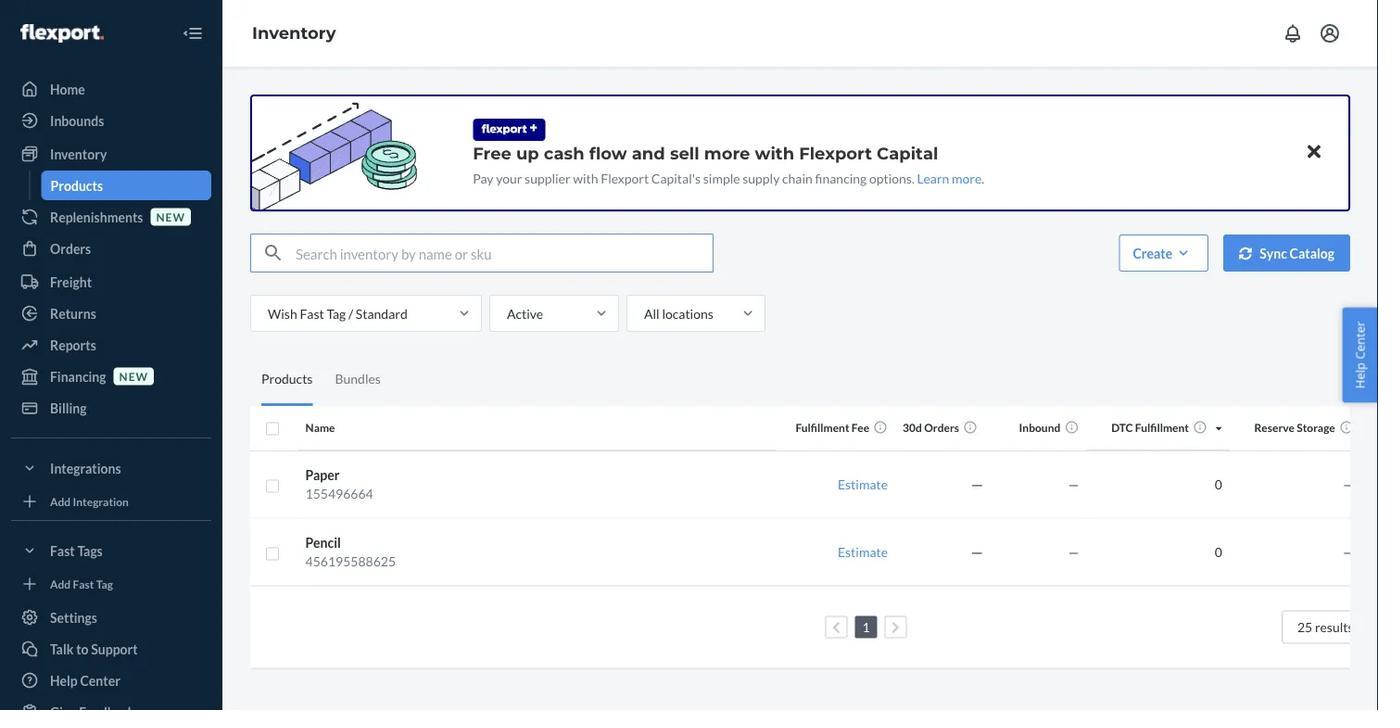 Task type: describe. For each thing, give the bounding box(es) containing it.
capital's
[[652, 170, 701, 186]]

Search inventory by name or sku text field
[[296, 235, 713, 272]]

add integration link
[[11, 490, 211, 513]]

pencil
[[306, 535, 341, 551]]

capital
[[877, 143, 939, 163]]

create button
[[1119, 235, 1209, 272]]

1 horizontal spatial inventory link
[[252, 23, 336, 43]]

1 link
[[859, 619, 874, 635]]

sync
[[1260, 245, 1288, 261]]

0 vertical spatial flexport
[[799, 143, 872, 163]]

sync catalog button
[[1224, 235, 1351, 272]]

integrations
[[50, 460, 121, 476]]

reserve storage
[[1255, 421, 1336, 435]]

supply
[[743, 170, 780, 186]]

chevron right image
[[892, 621, 900, 634]]

center inside "button"
[[1352, 321, 1369, 359]]

bundles
[[335, 371, 381, 387]]

25
[[1298, 619, 1313, 635]]

new for financing
[[119, 369, 148, 383]]

learn
[[917, 170, 950, 186]]

25 results per p option
[[1298, 619, 1379, 635]]

billing
[[50, 400, 87, 416]]

help center link
[[11, 666, 211, 695]]

paper 155496664
[[306, 467, 373, 502]]

all locations
[[644, 305, 714, 321]]

25 results per p
[[1298, 619, 1379, 635]]

options.
[[870, 170, 915, 186]]

tag for add
[[96, 577, 113, 590]]

flow
[[589, 143, 627, 163]]

add integration
[[50, 495, 129, 508]]

all
[[644, 305, 660, 321]]

returns link
[[11, 299, 211, 328]]

fast for wish
[[300, 305, 324, 321]]

freight link
[[11, 267, 211, 297]]

0 for 456195588625
[[1215, 544, 1223, 560]]

financing
[[815, 170, 867, 186]]

new for replenishments
[[156, 210, 185, 223]]

billing link
[[11, 393, 211, 423]]

replenishments
[[50, 209, 143, 225]]

fast for add
[[73, 577, 94, 590]]

sell
[[670, 143, 700, 163]]

home
[[50, 81, 85, 97]]

30d
[[903, 421, 922, 435]]

add for add fast tag
[[50, 577, 71, 590]]

and
[[632, 143, 665, 163]]

active
[[507, 305, 543, 321]]

fast inside dropdown button
[[50, 543, 75, 559]]

1 vertical spatial help center
[[50, 673, 120, 688]]

storage
[[1297, 421, 1336, 435]]

help center inside "button"
[[1352, 321, 1369, 389]]

help inside help center "button"
[[1352, 363, 1369, 389]]

simple
[[703, 170, 740, 186]]

chain
[[782, 170, 813, 186]]

fast tags button
[[11, 536, 211, 566]]

0 for 155496664
[[1215, 477, 1223, 492]]

estimate for 155496664
[[838, 477, 888, 492]]

your
[[496, 170, 522, 186]]

help center button
[[1343, 307, 1379, 403]]

― for 456195588625
[[971, 544, 984, 560]]

0 vertical spatial with
[[755, 143, 795, 163]]

add fast tag link
[[11, 573, 211, 595]]

orders link
[[11, 234, 211, 263]]

1 vertical spatial with
[[573, 170, 599, 186]]

0 vertical spatial more
[[704, 143, 750, 163]]

open account menu image
[[1319, 22, 1341, 44]]

30d orders
[[903, 421, 960, 435]]

456195588625
[[306, 553, 396, 569]]

0 horizontal spatial products
[[51, 178, 103, 193]]

0 horizontal spatial inventory link
[[11, 139, 211, 169]]

close navigation image
[[182, 22, 204, 44]]

.
[[982, 170, 985, 186]]

integrations button
[[11, 453, 211, 483]]

reports
[[50, 337, 96, 353]]

support
[[91, 641, 138, 657]]

sync catalog
[[1260, 245, 1335, 261]]

inbound
[[1019, 421, 1061, 435]]

standard
[[356, 305, 408, 321]]



Task type: locate. For each thing, give the bounding box(es) containing it.
1 horizontal spatial help center
[[1352, 321, 1369, 389]]

1 horizontal spatial more
[[952, 170, 982, 186]]

orders up freight
[[50, 241, 91, 256]]

locations
[[662, 305, 714, 321]]

center
[[1352, 321, 1369, 359], [80, 673, 120, 688]]

1 vertical spatial inventory
[[50, 146, 107, 162]]

0 horizontal spatial with
[[573, 170, 599, 186]]

155496664
[[306, 486, 373, 502]]

learn more link
[[917, 170, 982, 186]]

dtc
[[1112, 421, 1133, 435]]

1 ― from the top
[[971, 477, 984, 492]]

fast right wish
[[300, 305, 324, 321]]

0 vertical spatial products
[[51, 178, 103, 193]]

estimate up 1 link
[[838, 544, 888, 560]]

1 square image from the top
[[265, 479, 280, 494]]

flexport down flow
[[601, 170, 649, 186]]

estimate
[[838, 477, 888, 492], [838, 544, 888, 560]]

1 horizontal spatial orders
[[924, 421, 960, 435]]

square image left "paper"
[[265, 479, 280, 494]]

1 vertical spatial fast
[[50, 543, 75, 559]]

0 vertical spatial fast
[[300, 305, 324, 321]]

estimate link for 155496664
[[838, 477, 888, 492]]

paper
[[306, 467, 340, 483]]

2 estimate link from the top
[[838, 544, 888, 560]]

up
[[516, 143, 539, 163]]

products up square icon
[[261, 371, 313, 387]]

1 vertical spatial square image
[[265, 546, 280, 561]]

orders right 30d
[[924, 421, 960, 435]]

1 vertical spatial estimate link
[[838, 544, 888, 560]]

tag
[[327, 305, 346, 321], [96, 577, 113, 590]]

supplier
[[525, 170, 571, 186]]

1 vertical spatial more
[[952, 170, 982, 186]]

1 estimate from the top
[[838, 477, 888, 492]]

estimate link for 456195588625
[[838, 544, 888, 560]]

home link
[[11, 74, 211, 104]]

0
[[1215, 477, 1223, 492], [1215, 544, 1223, 560]]

tags
[[77, 543, 103, 559]]

square image
[[265, 422, 280, 436]]

financing
[[50, 369, 106, 384]]

1 horizontal spatial center
[[1352, 321, 1369, 359]]

estimate link up 1 link
[[838, 544, 888, 560]]

products up replenishments
[[51, 178, 103, 193]]

add inside "add fast tag" link
[[50, 577, 71, 590]]

0 vertical spatial inventory
[[252, 23, 336, 43]]

talk to support button
[[11, 634, 211, 664]]

chevron left image
[[833, 621, 841, 634]]

0 horizontal spatial new
[[119, 369, 148, 383]]

fulfillment
[[796, 421, 850, 435], [1135, 421, 1189, 435]]

1 vertical spatial tag
[[96, 577, 113, 590]]

1 horizontal spatial products
[[261, 371, 313, 387]]

inbounds
[[50, 113, 104, 128]]

0 vertical spatial square image
[[265, 479, 280, 494]]

new
[[156, 210, 185, 223], [119, 369, 148, 383]]

0 horizontal spatial orders
[[50, 241, 91, 256]]

with up supply
[[755, 143, 795, 163]]

fulfillment right dtc
[[1135, 421, 1189, 435]]

more up simple
[[704, 143, 750, 163]]

0 horizontal spatial more
[[704, 143, 750, 163]]

square image for 456195588625
[[265, 546, 280, 561]]

0 vertical spatial tag
[[327, 305, 346, 321]]

2 estimate from the top
[[838, 544, 888, 560]]

0 vertical spatial add
[[50, 495, 71, 508]]

0 vertical spatial help
[[1352, 363, 1369, 389]]

with
[[755, 143, 795, 163], [573, 170, 599, 186]]

to
[[76, 641, 89, 657]]

1 horizontal spatial help
[[1352, 363, 1369, 389]]

2 fulfillment from the left
[[1135, 421, 1189, 435]]

1 vertical spatial estimate
[[838, 544, 888, 560]]

fulfillment fee
[[796, 421, 870, 435]]

0 vertical spatial inventory link
[[252, 23, 336, 43]]

pencil 456195588625
[[306, 535, 396, 569]]

returns
[[50, 305, 96, 321]]

flexport up financing
[[799, 143, 872, 163]]

new down products link
[[156, 210, 185, 223]]

wish fast tag / standard
[[268, 305, 408, 321]]

― for 155496664
[[971, 477, 984, 492]]

1 vertical spatial ―
[[971, 544, 984, 560]]

tag left /
[[327, 305, 346, 321]]

0 horizontal spatial tag
[[96, 577, 113, 590]]

0 horizontal spatial help center
[[50, 673, 120, 688]]

fulfillment left fee on the right bottom of page
[[796, 421, 850, 435]]

add up settings
[[50, 577, 71, 590]]

more right learn
[[952, 170, 982, 186]]

help center
[[1352, 321, 1369, 389], [50, 673, 120, 688]]

0 vertical spatial 0
[[1215, 477, 1223, 492]]

square image left "pencil" at the bottom left
[[265, 546, 280, 561]]

0 vertical spatial ―
[[971, 477, 984, 492]]

estimate for 456195588625
[[838, 544, 888, 560]]

help
[[1352, 363, 1369, 389], [50, 673, 78, 688]]

help inside help center link
[[50, 673, 78, 688]]

1 fulfillment from the left
[[796, 421, 850, 435]]

0 horizontal spatial center
[[80, 673, 120, 688]]

fast tags
[[50, 543, 103, 559]]

close image
[[1308, 141, 1321, 163]]

1 horizontal spatial with
[[755, 143, 795, 163]]

1 vertical spatial flexport
[[601, 170, 649, 186]]

1 vertical spatial 0
[[1215, 544, 1223, 560]]

flexport
[[799, 143, 872, 163], [601, 170, 649, 186]]

reserve
[[1255, 421, 1295, 435]]

flexport logo image
[[20, 24, 104, 43]]

square image
[[265, 479, 280, 494], [265, 546, 280, 561]]

1 vertical spatial help
[[50, 673, 78, 688]]

create
[[1133, 245, 1173, 261]]

products link
[[41, 171, 211, 200]]

add fast tag
[[50, 577, 113, 590]]

sync alt image
[[1240, 247, 1253, 260]]

0 horizontal spatial help
[[50, 673, 78, 688]]

new down reports link
[[119, 369, 148, 383]]

name
[[306, 421, 335, 435]]

fast down tags
[[73, 577, 94, 590]]

free up cash flow and sell more with flexport capital pay your supplier with flexport capital's simple supply chain financing options. learn more .
[[473, 143, 985, 186]]

estimate link down fee on the right bottom of page
[[838, 477, 888, 492]]

reports link
[[11, 330, 211, 360]]

2 ― from the top
[[971, 544, 984, 560]]

cash
[[544, 143, 585, 163]]

inventory link
[[252, 23, 336, 43], [11, 139, 211, 169]]

square image for 155496664
[[265, 479, 280, 494]]

1 horizontal spatial fulfillment
[[1135, 421, 1189, 435]]

talk
[[50, 641, 74, 657]]

settings
[[50, 610, 97, 625]]

2 add from the top
[[50, 577, 71, 590]]

0 horizontal spatial fulfillment
[[796, 421, 850, 435]]

1 vertical spatial products
[[261, 371, 313, 387]]

integration
[[73, 495, 129, 508]]

add
[[50, 495, 71, 508], [50, 577, 71, 590]]

wish
[[268, 305, 297, 321]]

1 vertical spatial add
[[50, 577, 71, 590]]

1 horizontal spatial flexport
[[799, 143, 872, 163]]

fee
[[852, 421, 870, 435]]

tag for wish
[[327, 305, 346, 321]]

1 horizontal spatial inventory
[[252, 23, 336, 43]]

inbounds link
[[11, 106, 211, 135]]

1 estimate link from the top
[[838, 477, 888, 492]]

fast left tags
[[50, 543, 75, 559]]

0 vertical spatial estimate link
[[838, 477, 888, 492]]

1 vertical spatial new
[[119, 369, 148, 383]]

―
[[971, 477, 984, 492], [971, 544, 984, 560]]

with down cash
[[573, 170, 599, 186]]

per
[[1357, 619, 1376, 635]]

open notifications image
[[1282, 22, 1304, 44]]

/
[[348, 305, 353, 321]]

0 vertical spatial orders
[[50, 241, 91, 256]]

orders
[[50, 241, 91, 256], [924, 421, 960, 435]]

1 vertical spatial orders
[[924, 421, 960, 435]]

0 vertical spatial estimate
[[838, 477, 888, 492]]

freight
[[50, 274, 92, 290]]

more
[[704, 143, 750, 163], [952, 170, 982, 186]]

0 vertical spatial new
[[156, 210, 185, 223]]

inventory
[[252, 23, 336, 43], [50, 146, 107, 162]]

1 vertical spatial center
[[80, 673, 120, 688]]

1 add from the top
[[50, 495, 71, 508]]

results
[[1315, 619, 1354, 635]]

1 horizontal spatial tag
[[327, 305, 346, 321]]

talk to support
[[50, 641, 138, 657]]

1 vertical spatial inventory link
[[11, 139, 211, 169]]

0 horizontal spatial inventory
[[50, 146, 107, 162]]

2 0 from the top
[[1215, 544, 1223, 560]]

add inside add integration link
[[50, 495, 71, 508]]

add for add integration
[[50, 495, 71, 508]]

1 horizontal spatial new
[[156, 210, 185, 223]]

add left integration
[[50, 495, 71, 508]]

tag down 'fast tags' dropdown button
[[96, 577, 113, 590]]

p
[[1378, 619, 1379, 635]]

free
[[473, 143, 512, 163]]

2 vertical spatial fast
[[73, 577, 94, 590]]

pay
[[473, 170, 494, 186]]

settings link
[[11, 603, 211, 632]]

1
[[863, 619, 870, 635]]

2 square image from the top
[[265, 546, 280, 561]]

catalog
[[1290, 245, 1335, 261]]

0 horizontal spatial flexport
[[601, 170, 649, 186]]

1 0 from the top
[[1215, 477, 1223, 492]]

fast
[[300, 305, 324, 321], [50, 543, 75, 559], [73, 577, 94, 590]]

dtc fulfillment
[[1112, 421, 1189, 435]]

0 vertical spatial center
[[1352, 321, 1369, 359]]

estimate down fee on the right bottom of page
[[838, 477, 888, 492]]

0 vertical spatial help center
[[1352, 321, 1369, 389]]



Task type: vqa. For each thing, say whether or not it's contained in the screenshot.
envelope icon
no



